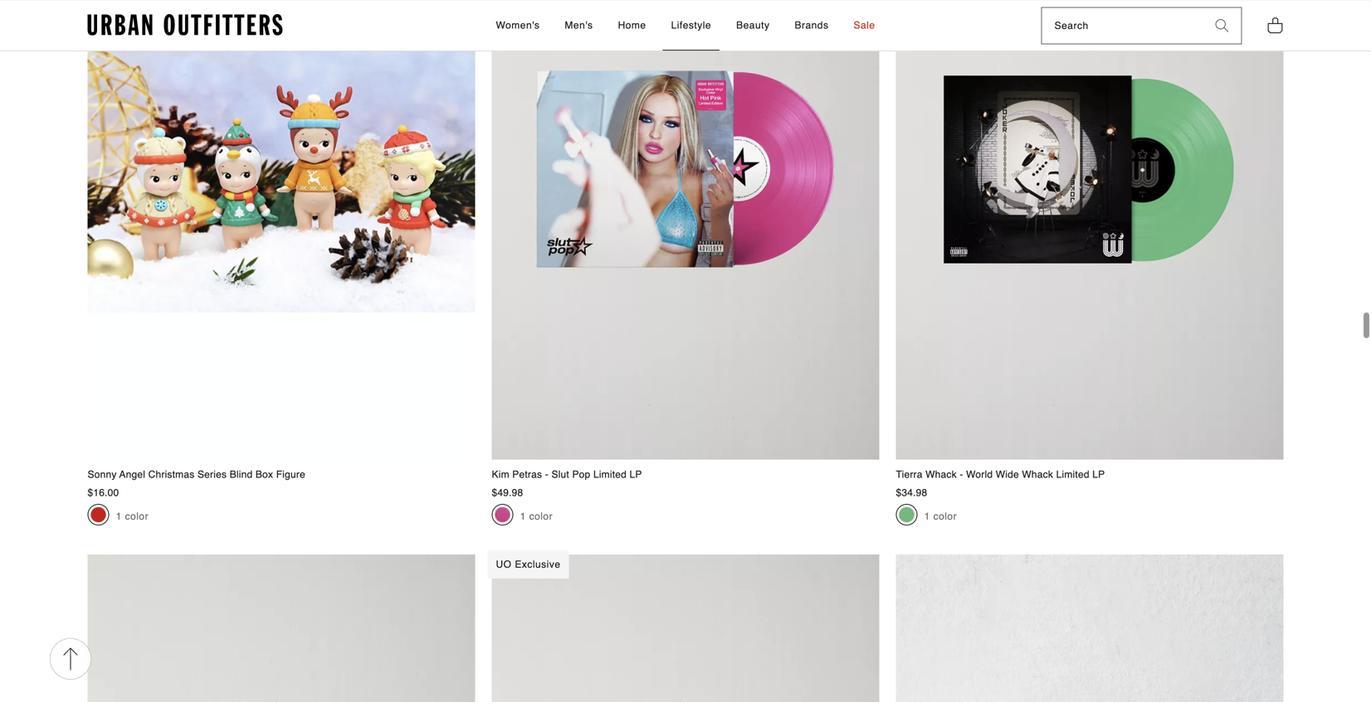 Task type: vqa. For each thing, say whether or not it's contained in the screenshot.
1 color to the left
yes



Task type: describe. For each thing, give the bounding box(es) containing it.
Search text field
[[1042, 8, 1203, 44]]

angel
[[119, 469, 145, 481]]

slut
[[551, 469, 569, 481]]

lp inside tierra whack - world wide whack limited lp link
[[1092, 469, 1105, 481]]

series
[[198, 469, 227, 481]]

search image
[[1216, 19, 1229, 33]]

color for $16.00
[[125, 511, 149, 523]]

men's link
[[556, 1, 601, 51]]

pop
[[572, 469, 590, 481]]

uo
[[496, 559, 512, 571]]

tierra whack - world wide whack limited lp link
[[896, 0, 1284, 482]]

kim
[[492, 469, 509, 481]]

figure
[[276, 469, 305, 481]]

sonny angel christmas series blind box figure
[[88, 469, 305, 481]]

brands link
[[786, 1, 837, 51]]

main navigation element
[[346, 1, 1025, 51]]

kim petras - slut pop limited lp
[[492, 469, 642, 481]]

1 color for $49.98
[[520, 511, 553, 523]]

home link
[[610, 1, 655, 51]]

beauty
[[736, 19, 770, 31]]

box
[[256, 469, 273, 481]]

lifestyle link
[[663, 1, 720, 51]]

1 for $16.00
[[116, 511, 122, 523]]

tierra whack - world wide whack limited lp image
[[896, 0, 1284, 460]]

noah kahan - busyhead lp image
[[88, 555, 475, 703]]

tierra
[[896, 469, 923, 481]]

urban outfitters image
[[88, 14, 283, 36]]

home
[[618, 19, 646, 31]]

men's
[[565, 19, 593, 31]]

opaque spring green image
[[898, 507, 915, 524]]

red image
[[90, 507, 107, 524]]

blind
[[230, 469, 253, 481]]

sale link
[[845, 1, 884, 51]]

1 color for $34.98
[[924, 511, 957, 523]]

sonny angel christmas series blind box figure link
[[88, 0, 475, 482]]

color for $34.98
[[933, 511, 957, 523]]



Task type: locate. For each thing, give the bounding box(es) containing it.
1 color right hot pink image
[[520, 511, 553, 523]]

- left world
[[960, 469, 963, 481]]

- for whack
[[960, 469, 963, 481]]

1 horizontal spatial 1
[[520, 511, 526, 523]]

$49.98
[[492, 487, 523, 499]]

1 right the red "icon"
[[116, 511, 122, 523]]

1 limited from the left
[[593, 469, 627, 481]]

3 1 from the left
[[924, 511, 930, 523]]

women's link
[[488, 1, 548, 51]]

1 1 color from the left
[[116, 511, 149, 523]]

0 horizontal spatial limited
[[593, 469, 627, 481]]

0 horizontal spatial color
[[125, 511, 149, 523]]

3 1 color from the left
[[924, 511, 957, 523]]

whack
[[926, 469, 957, 481], [1022, 469, 1053, 481]]

1 right opaque spring green icon on the right of page
[[924, 511, 930, 523]]

1 horizontal spatial 1 color
[[520, 511, 553, 523]]

sonny angel christmas series blind box figure image
[[88, 0, 475, 460]]

1 color
[[116, 511, 149, 523], [520, 511, 553, 523], [924, 511, 957, 523]]

$34.98
[[896, 487, 927, 499]]

my shopping bag image
[[1267, 16, 1284, 34]]

2 horizontal spatial 1
[[924, 511, 930, 523]]

limited
[[593, 469, 627, 481], [1056, 469, 1090, 481]]

-
[[545, 469, 549, 481], [960, 469, 963, 481]]

lp
[[630, 469, 642, 481], [1092, 469, 1105, 481]]

0 horizontal spatial 1 color
[[116, 511, 149, 523]]

2 limited from the left
[[1056, 469, 1090, 481]]

1 horizontal spatial -
[[960, 469, 963, 481]]

world
[[966, 469, 993, 481]]

1 color right opaque spring green icon on the right of page
[[924, 511, 957, 523]]

color right the red "icon"
[[125, 511, 149, 523]]

lp inside kim petras - slut pop limited lp link
[[630, 469, 642, 481]]

1
[[116, 511, 122, 523], [520, 511, 526, 523], [924, 511, 930, 523]]

1 horizontal spatial color
[[529, 511, 553, 523]]

limited right wide
[[1056, 469, 1090, 481]]

uo instax photo album image
[[896, 555, 1284, 703]]

color right opaque spring green icon on the right of page
[[933, 511, 957, 523]]

2 1 from the left
[[520, 511, 526, 523]]

- for petras
[[545, 469, 549, 481]]

0 horizontal spatial -
[[545, 469, 549, 481]]

original price: $16.00 element
[[88, 487, 119, 499]]

color right hot pink image
[[529, 511, 553, 523]]

sonny
[[88, 469, 117, 481]]

0 horizontal spatial lp
[[630, 469, 642, 481]]

1 color for $16.00
[[116, 511, 149, 523]]

2 1 color from the left
[[520, 511, 553, 523]]

original price: $49.98 element
[[492, 487, 523, 499]]

lifestyle
[[671, 19, 711, 31]]

kim petras - slut pop limited lp image
[[492, 0, 879, 460]]

limited right pop
[[593, 469, 627, 481]]

color for $49.98
[[529, 511, 553, 523]]

- left slut
[[545, 469, 549, 481]]

1 color from the left
[[125, 511, 149, 523]]

brands
[[795, 19, 829, 31]]

1 right hot pink image
[[520, 511, 526, 523]]

wide
[[996, 469, 1019, 481]]

0 horizontal spatial whack
[[926, 469, 957, 481]]

petras
[[512, 469, 542, 481]]

1 horizontal spatial whack
[[1022, 469, 1053, 481]]

1 1 from the left
[[116, 511, 122, 523]]

1 horizontal spatial limited
[[1056, 469, 1090, 481]]

3 color from the left
[[933, 511, 957, 523]]

2 horizontal spatial 1 color
[[924, 511, 957, 523]]

2 horizontal spatial color
[[933, 511, 957, 523]]

kim petras - slut pop limited lp link
[[492, 0, 879, 482]]

hot pink image
[[494, 507, 511, 524]]

$16.00
[[88, 487, 119, 499]]

christmas
[[148, 469, 195, 481]]

1 color right the red "icon"
[[116, 511, 149, 523]]

uo exclusive link
[[488, 551, 879, 703]]

tierra whack - world wide whack limited lp
[[896, 469, 1105, 481]]

1 horizontal spatial lp
[[1092, 469, 1105, 481]]

whack right tierra
[[926, 469, 957, 481]]

whack right wide
[[1022, 469, 1053, 481]]

1 whack from the left
[[926, 469, 957, 481]]

beauty link
[[728, 1, 778, 51]]

1 lp from the left
[[630, 469, 642, 481]]

None search field
[[1042, 8, 1203, 44]]

women's
[[496, 19, 540, 31]]

2 whack from the left
[[1022, 469, 1053, 481]]

uo exclusive
[[496, 559, 561, 571]]

original price: $34.98 element
[[896, 487, 927, 499]]

2 - from the left
[[960, 469, 963, 481]]

sale
[[854, 19, 875, 31]]

exclusive
[[515, 559, 561, 571]]

1 - from the left
[[545, 469, 549, 481]]

flyana boss - you wish limited single lp image
[[492, 555, 879, 703]]

1 for $34.98
[[924, 511, 930, 523]]

1 for $49.98
[[520, 511, 526, 523]]

0 horizontal spatial 1
[[116, 511, 122, 523]]

color
[[125, 511, 149, 523], [529, 511, 553, 523], [933, 511, 957, 523]]

2 lp from the left
[[1092, 469, 1105, 481]]

2 color from the left
[[529, 511, 553, 523]]



